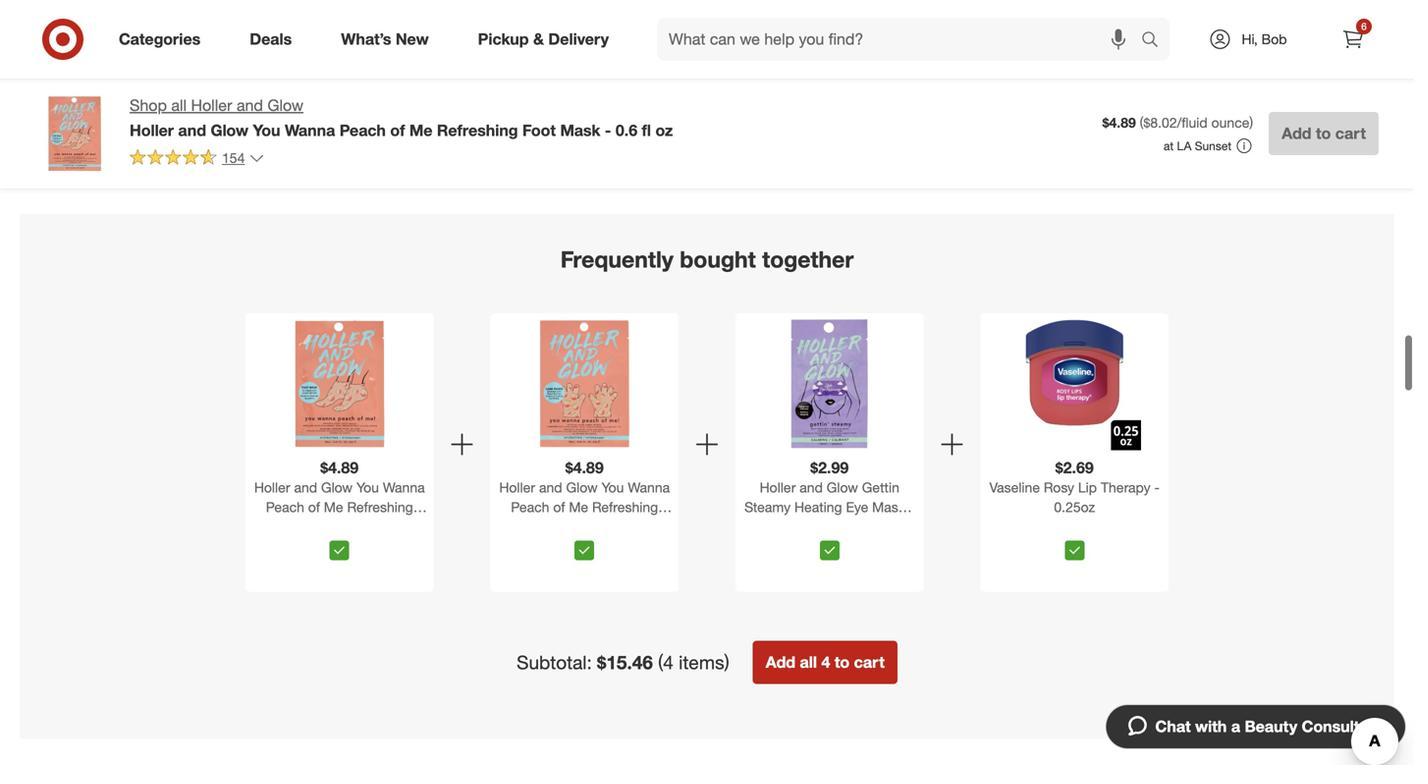 Task type: vqa. For each thing, say whether or not it's contained in the screenshot.
MASK inside the Shop all Holler and Glow Holler and Glow You Wanna Peach of Me Refreshing Foot Mask - 0.6 fl oz
yes



Task type: locate. For each thing, give the bounding box(es) containing it.
$4.89 for $4.89 holler and glow you wanna peach of me refreshing hand mask - 0.6 fl oz
[[566, 458, 604, 477]]

palms
[[1049, 32, 1087, 49]]

together
[[762, 246, 854, 273]]

me inside $4.89 holler and glow you wanna peach of me refreshing foot mask - 0.6 fl oz
[[324, 498, 343, 516]]

2 horizontal spatial peach
[[511, 498, 550, 516]]

holler
[[648, 15, 684, 32], [191, 96, 232, 115], [130, 121, 174, 140], [254, 479, 290, 496], [499, 479, 535, 496], [760, 479, 796, 496]]

add down hi, bob
[[1258, 69, 1281, 84]]

2 horizontal spatial you
[[602, 479, 624, 496]]

to up image of holler and glow you wanna peach of me refreshing foot mask - 0.6 fl oz
[[82, 69, 93, 84]]

shop
[[130, 96, 167, 115]]

wanna
[[285, 121, 335, 140], [383, 479, 425, 496], [628, 479, 670, 496]]

hand inside nails inc. hollywood palms hydrating hand mask - 0.7 fl oz add to cart
[[1154, 32, 1187, 49]]

all left '4'
[[800, 653, 817, 672]]

0 vertical spatial all
[[171, 96, 187, 115]]

of inside $4.89 holler and glow you wanna peach of me refreshing foot mask - 0.6 fl oz
[[308, 498, 320, 516]]

cart down deals link
[[297, 69, 320, 84]]

holler inside $4.89 holler and glow you wanna peach of me refreshing foot mask - 0.6 fl oz
[[254, 479, 290, 496]]

peach
[[340, 121, 386, 140], [266, 498, 304, 516], [511, 498, 550, 516]]

2 horizontal spatial me
[[569, 498, 588, 516]]

peach inside shop all holler and glow holler and glow you wanna peach of me refreshing foot mask - 0.6 fl oz
[[340, 121, 386, 140]]

pickup & delivery link
[[461, 18, 634, 61]]

$2.69 vaseline rosy lip therapy - 0.25oz
[[990, 458, 1160, 516]]

of for $4.89 holler and glow you wanna peach of me refreshing hand mask - 0.6 fl oz
[[553, 498, 565, 516]]

to inside holler and glow sole surviving exfoliating foot mask - 1.35 fl oz add to cart
[[683, 69, 694, 84]]

what's new link
[[324, 18, 453, 61]]

- inside "$2.99 holler and glow gettin steamy heating eye mask - 1ct"
[[909, 498, 915, 516]]

add inside button
[[766, 653, 796, 672]]

0 horizontal spatial all
[[171, 96, 187, 115]]

shop all holler and glow holler and glow you wanna peach of me refreshing foot mask - 0.6 fl oz
[[130, 96, 673, 140]]

foot inside holler and glow sole surviving exfoliating foot mask - 1.35 fl oz add to cart
[[777, 32, 804, 49]]

add to cart button
[[47, 61, 128, 92], [248, 61, 328, 92], [448, 61, 529, 92], [648, 61, 729, 92], [849, 61, 930, 92], [1049, 61, 1130, 92], [1249, 61, 1330, 92], [1269, 112, 1379, 155]]

fl inside holler and glow sole surviving exfoliating foot mask - 1.35 fl oz add to cart
[[725, 49, 732, 66]]

refreshing inside $4.89 holler and glow you wanna peach of me refreshing hand mask - 0.6 fl oz
[[592, 498, 658, 516]]

me
[[409, 121, 433, 140], [324, 498, 343, 516], [569, 498, 588, 516]]

frequently bought together
[[561, 246, 854, 273]]

to down the surviving
[[683, 69, 694, 84]]

1 vertical spatial hand
[[519, 518, 552, 535]]

add to cart button up image of holler and glow you wanna peach of me refreshing foot mask - 0.6 fl oz
[[47, 61, 128, 92]]

glow inside $4.89 holler and glow you wanna peach of me refreshing foot mask - 0.6 fl oz
[[321, 479, 353, 496]]

cart down 1.35
[[697, 69, 720, 84]]

me for $4.89 holler and glow you wanna peach of me refreshing hand mask - 0.6 fl oz
[[569, 498, 588, 516]]

add to cart down deals link
[[256, 69, 320, 84]]

therapy
[[1101, 479, 1151, 496]]

to down pickup
[[482, 69, 494, 84]]

nails inc. hollywood palms hydrating hand mask - 0.7 fl oz add to cart
[[1049, 15, 1187, 84]]

2 horizontal spatial of
[[553, 498, 565, 516]]

add to cart
[[56, 69, 119, 84], [256, 69, 320, 84], [457, 69, 520, 84], [858, 69, 921, 84], [1258, 69, 1322, 84], [1282, 124, 1366, 143]]

deals
[[250, 30, 292, 49]]

oz inside shop all holler and glow holler and glow you wanna peach of me refreshing foot mask - 0.6 fl oz
[[656, 121, 673, 140]]

0 horizontal spatial hand
[[519, 518, 552, 535]]

1
[[1296, 32, 1303, 49]]

0 horizontal spatial peach
[[266, 498, 304, 516]]

what's new
[[341, 30, 429, 49]]

beauty
[[1245, 717, 1298, 736]]

0 horizontal spatial you
[[253, 121, 280, 140]]

$4.89 up the holler and glow you wanna peach of me refreshing foot mask - 0.6 fl oz link
[[320, 458, 359, 477]]

2 horizontal spatial refreshing
[[592, 498, 658, 516]]

$4.89 up holler and glow you wanna peach of me refreshing hand mask - 0.6 fl oz link
[[566, 458, 604, 477]]

hydrating
[[1090, 32, 1150, 49]]

1 horizontal spatial all
[[800, 653, 817, 672]]

add down pickup
[[457, 69, 479, 84]]

of inside $4.89 holler and glow you wanna peach of me refreshing hand mask - 0.6 fl oz
[[553, 498, 565, 516]]

oz inside $4.89 holler and glow you wanna peach of me refreshing foot mask - 0.6 fl oz
[[388, 518, 402, 535]]

add
[[56, 69, 78, 84], [256, 69, 279, 84], [457, 69, 479, 84], [657, 69, 679, 84], [858, 69, 880, 84], [1058, 69, 1080, 84], [1258, 69, 1281, 84], [1282, 124, 1312, 143], [766, 653, 796, 672]]

peach for $4.89 holler and glow you wanna peach of me refreshing hand mask - 0.6 fl oz
[[511, 498, 550, 516]]

and inside "$2.99 holler and glow gettin steamy heating eye mask - 1ct"
[[800, 479, 823, 496]]

gettin
[[862, 479, 900, 496]]

and inside holler and glow sole surviving exfoliating foot mask - 1.35 fl oz add to cart
[[688, 15, 711, 32]]

$2.99 holler and glow gettin steamy heating eye mask - 1ct
[[745, 458, 915, 535]]

to
[[82, 69, 93, 84], [282, 69, 293, 84], [482, 69, 494, 84], [683, 69, 694, 84], [883, 69, 894, 84], [1084, 69, 1095, 84], [1284, 69, 1295, 84], [1316, 124, 1331, 143], [835, 653, 850, 672]]

$4.89 inside $4.89 holler and glow you wanna peach of me refreshing foot mask - 0.6 fl oz
[[320, 458, 359, 477]]

holler and glow you wanna peach of me refreshing foot mask - 0.6 fl oz link
[[249, 478, 430, 535]]

refreshing inside $4.89 holler and glow you wanna peach of me refreshing foot mask - 0.6 fl oz
[[347, 498, 413, 516]]

of
[[390, 121, 405, 140], [308, 498, 320, 516], [553, 498, 565, 516]]

hi,
[[1242, 30, 1258, 48]]

foot inside $4.89 holler and glow you wanna peach of me refreshing foot mask - 0.6 fl oz
[[277, 518, 304, 535]]

0 horizontal spatial me
[[324, 498, 343, 516]]

$8.02
[[1144, 114, 1177, 131]]

all
[[171, 96, 187, 115], [800, 653, 817, 672]]

que bella intensive foot mask - 1 pair link
[[1249, 0, 1411, 49]]

to down what can we help you find? suggestions appear below search box
[[883, 69, 894, 84]]

add left '4'
[[766, 653, 796, 672]]

$4.89
[[1103, 114, 1136, 131], [320, 458, 359, 477], [566, 458, 604, 477]]

&
[[533, 30, 544, 49]]

holler inside $4.89 holler and glow you wanna peach of me refreshing hand mask - 0.6 fl oz
[[499, 479, 535, 496]]

None checkbox
[[330, 541, 349, 560], [575, 541, 595, 560], [820, 541, 840, 560], [1065, 541, 1085, 560], [330, 541, 349, 560], [575, 541, 595, 560], [820, 541, 840, 560], [1065, 541, 1085, 560]]

wanna inside $4.89 holler and glow you wanna peach of me refreshing foot mask - 0.6 fl oz
[[383, 479, 425, 496]]

refreshing inside shop all holler and glow holler and glow you wanna peach of me refreshing foot mask - 0.6 fl oz
[[437, 121, 518, 140]]

add to cart button down pickup
[[448, 61, 529, 92]]

mask
[[1249, 32, 1283, 49], [648, 49, 682, 66], [1049, 49, 1082, 66], [560, 121, 601, 140], [872, 498, 906, 516], [308, 518, 341, 535], [556, 518, 589, 535]]

2 horizontal spatial $4.89
[[1103, 114, 1136, 131]]

all inside button
[[800, 653, 817, 672]]

add to cart up image of holler and glow you wanna peach of me refreshing foot mask - 0.6 fl oz
[[56, 69, 119, 84]]

glow inside "$2.99 holler and glow gettin steamy heating eye mask - 1ct"
[[827, 479, 858, 496]]

1 horizontal spatial you
[[357, 479, 379, 496]]

mask inside $4.89 holler and glow you wanna peach of me refreshing foot mask - 0.6 fl oz
[[308, 518, 341, 535]]

you
[[253, 121, 280, 140], [357, 479, 379, 496], [602, 479, 624, 496]]

wanna inside $4.89 holler and glow you wanna peach of me refreshing hand mask - 0.6 fl oz
[[628, 479, 670, 496]]

- inside nails inc. hollywood palms hydrating hand mask - 0.7 fl oz add to cart
[[1086, 49, 1091, 66]]

oz inside nails inc. hollywood palms hydrating hand mask - 0.7 fl oz add to cart
[[1129, 49, 1143, 66]]

all for add
[[800, 653, 817, 672]]

foot
[[1372, 15, 1399, 32], [777, 32, 804, 49], [523, 121, 556, 140], [277, 518, 304, 535]]

cart
[[96, 69, 119, 84], [297, 69, 320, 84], [497, 69, 520, 84], [697, 69, 720, 84], [898, 69, 921, 84], [1098, 69, 1121, 84], [1299, 69, 1322, 84], [1336, 124, 1366, 143], [854, 653, 885, 672]]

cart down pair
[[1299, 69, 1322, 84]]

add down the surviving
[[657, 69, 679, 84]]

to right )
[[1316, 124, 1331, 143]]

add down 'palms' on the top of the page
[[1058, 69, 1080, 84]]

add for add to cart button under 1
[[1258, 69, 1281, 84]]

que
[[1249, 15, 1275, 32]]

oz
[[736, 49, 750, 66], [1129, 49, 1143, 66], [656, 121, 673, 140], [388, 518, 402, 535], [636, 518, 650, 535]]

add to cart button down what can we help you find? suggestions appear below search box
[[849, 61, 930, 92]]

chat
[[1156, 717, 1191, 736]]

foot inside que bella intensive foot mask - 1 pair
[[1372, 15, 1399, 32]]

add up image of holler and glow you wanna peach of me refreshing foot mask - 0.6 fl oz
[[56, 69, 78, 84]]

1 vertical spatial all
[[800, 653, 817, 672]]

to inside button
[[835, 653, 850, 672]]

to down 'palms' on the top of the page
[[1084, 69, 1095, 84]]

a
[[1232, 717, 1241, 736]]

hollywood
[[1109, 15, 1174, 32]]

mask inside que bella intensive foot mask - 1 pair
[[1249, 32, 1283, 49]]

and
[[688, 15, 711, 32], [237, 96, 263, 115], [178, 121, 206, 140], [294, 479, 317, 496], [539, 479, 562, 496], [800, 479, 823, 496]]

add down deals
[[256, 69, 279, 84]]

$4.89 left ( on the top of page
[[1103, 114, 1136, 131]]

add for add to cart button below what can we help you find? suggestions appear below search box
[[858, 69, 880, 84]]

-
[[1287, 32, 1292, 49], [685, 49, 691, 66], [1086, 49, 1091, 66], [605, 121, 611, 140], [1155, 479, 1160, 496], [909, 498, 915, 516], [345, 518, 350, 535], [593, 518, 598, 535]]

0 vertical spatial hand
[[1154, 32, 1187, 49]]

6
[[1362, 20, 1367, 32]]

nails inc. hollywood palms hydrating hand mask - 0.7 fl oz link
[[1049, 0, 1210, 66]]

me inside $4.89 holler and glow you wanna peach of me refreshing hand mask - 0.6 fl oz
[[569, 498, 588, 516]]

you inside $4.89 holler and glow you wanna peach of me refreshing hand mask - 0.6 fl oz
[[602, 479, 624, 496]]

add inside nails inc. hollywood palms hydrating hand mask - 0.7 fl oz add to cart
[[1058, 69, 1080, 84]]

peach inside $4.89 holler and glow you wanna peach of me refreshing foot mask - 0.6 fl oz
[[266, 498, 304, 516]]

eye
[[846, 498, 869, 516]]

intensive
[[1313, 15, 1368, 32]]

1 horizontal spatial hand
[[1154, 32, 1187, 49]]

$4.89 inside $4.89 holler and glow you wanna peach of me refreshing hand mask - 0.6 fl oz
[[566, 458, 604, 477]]

all inside shop all holler and glow holler and glow you wanna peach of me refreshing foot mask - 0.6 fl oz
[[171, 96, 187, 115]]

add down what can we help you find? suggestions appear below search box
[[858, 69, 880, 84]]

heating
[[795, 498, 842, 516]]

0 horizontal spatial refreshing
[[347, 498, 413, 516]]

all right shop
[[171, 96, 187, 115]]

you inside $4.89 holler and glow you wanna peach of me refreshing foot mask - 0.6 fl oz
[[357, 479, 379, 496]]

add right )
[[1282, 124, 1312, 143]]

0 horizontal spatial $4.89
[[320, 458, 359, 477]]

hand
[[1154, 32, 1187, 49], [519, 518, 552, 535]]

at la sunset
[[1164, 138, 1232, 153]]

1 horizontal spatial $4.89
[[566, 458, 604, 477]]

hi, bob
[[1242, 30, 1287, 48]]

pickup & delivery
[[478, 30, 609, 49]]

cart down the 0.7
[[1098, 69, 1121, 84]]

all for shop
[[171, 96, 187, 115]]

peach inside $4.89 holler and glow you wanna peach of me refreshing hand mask - 0.6 fl oz
[[511, 498, 550, 516]]

and inside $4.89 holler and glow you wanna peach of me refreshing foot mask - 0.6 fl oz
[[294, 479, 317, 496]]

cart down categories
[[96, 69, 119, 84]]

add to cart button down the surviving
[[648, 61, 729, 92]]

and inside $4.89 holler and glow you wanna peach of me refreshing hand mask - 0.6 fl oz
[[539, 479, 562, 496]]

1 horizontal spatial wanna
[[383, 479, 425, 496]]

fl
[[725, 49, 732, 66], [1118, 49, 1125, 66], [642, 121, 651, 140], [377, 518, 384, 535], [625, 518, 632, 535]]

vaseline rosy lip therapy -  0.25oz image
[[1008, 317, 1141, 450]]

$4.89 for $4.89 ( $8.02 /fluid ounce )
[[1103, 114, 1136, 131]]

0.6 inside $4.89 holler and glow you wanna peach of me refreshing hand mask - 0.6 fl oz
[[602, 518, 621, 535]]

consultant
[[1302, 717, 1384, 736]]

add to cart right )
[[1282, 124, 1366, 143]]

1 horizontal spatial me
[[409, 121, 433, 140]]

add for add to cart button above image of holler and glow you wanna peach of me refreshing foot mask - 0.6 fl oz
[[56, 69, 78, 84]]

cart right '4'
[[854, 653, 885, 672]]

mask inside holler and glow sole surviving exfoliating foot mask - 1.35 fl oz add to cart
[[648, 49, 682, 66]]

1 horizontal spatial of
[[390, 121, 405, 140]]

$15.46
[[597, 651, 653, 674]]

0.7
[[1095, 49, 1114, 66]]

154 link
[[130, 148, 265, 171]]

0 horizontal spatial of
[[308, 498, 320, 516]]

1 horizontal spatial peach
[[340, 121, 386, 140]]

inc.
[[1083, 15, 1105, 32]]

me inside shop all holler and glow holler and glow you wanna peach of me refreshing foot mask - 0.6 fl oz
[[409, 121, 433, 140]]

with
[[1196, 717, 1227, 736]]

0.6 inside $4.89 holler and glow you wanna peach of me refreshing foot mask - 0.6 fl oz
[[354, 518, 373, 535]]

add to cart button down 'palms' on the top of the page
[[1049, 61, 1130, 92]]

0.6
[[616, 121, 638, 140], [354, 518, 373, 535], [602, 518, 621, 535]]

mask inside "$2.99 holler and glow gettin steamy heating eye mask - 1ct"
[[872, 498, 906, 516]]

glow
[[715, 15, 747, 32], [268, 96, 304, 115], [211, 121, 249, 140], [321, 479, 353, 496], [566, 479, 598, 496], [827, 479, 858, 496]]

to right '4'
[[835, 653, 850, 672]]

vaseline
[[990, 479, 1040, 496]]

add to cart down what can we help you find? suggestions appear below search box
[[858, 69, 921, 84]]

holler and glow gettin steamy heating eye mask - 1ct image
[[763, 317, 896, 450]]

1 horizontal spatial refreshing
[[437, 121, 518, 140]]

1.35
[[695, 49, 721, 66]]

wanna for $4.89 holler and glow you wanna peach of me refreshing hand mask - 0.6 fl oz
[[628, 479, 670, 496]]

/fluid
[[1177, 114, 1208, 131]]

you for $4.89 holler and glow you wanna peach of me refreshing hand mask - 0.6 fl oz
[[602, 479, 624, 496]]

of inside shop all holler and glow holler and glow you wanna peach of me refreshing foot mask - 0.6 fl oz
[[390, 121, 405, 140]]

2 horizontal spatial wanna
[[628, 479, 670, 496]]

0 horizontal spatial wanna
[[285, 121, 335, 140]]



Task type: describe. For each thing, give the bounding box(es) containing it.
holler inside holler and glow sole surviving exfoliating foot mask - 1.35 fl oz add to cart
[[648, 15, 684, 32]]

hand inside $4.89 holler and glow you wanna peach of me refreshing hand mask - 0.6 fl oz
[[519, 518, 552, 535]]

)
[[1250, 114, 1254, 131]]

add all 4 to cart
[[766, 653, 885, 672]]

cart down pickup
[[497, 69, 520, 84]]

search button
[[1133, 18, 1180, 65]]

$4.89 holler and glow you wanna peach of me refreshing hand mask - 0.6 fl oz
[[499, 458, 670, 535]]

pair
[[1307, 32, 1331, 49]]

(4
[[658, 651, 674, 674]]

- inside shop all holler and glow holler and glow you wanna peach of me refreshing foot mask - 0.6 fl oz
[[605, 121, 611, 140]]

oz inside $4.89 holler and glow you wanna peach of me refreshing hand mask - 0.6 fl oz
[[636, 518, 650, 535]]

you for $4.89 holler and glow you wanna peach of me refreshing foot mask - 0.6 fl oz
[[357, 479, 379, 496]]

bought
[[680, 246, 756, 273]]

of for $4.89 holler and glow you wanna peach of me refreshing foot mask - 0.6 fl oz
[[308, 498, 320, 516]]

154
[[222, 149, 245, 166]]

add all 4 to cart button
[[753, 641, 898, 684]]

cart inside button
[[854, 653, 885, 672]]

$2.69
[[1056, 458, 1094, 477]]

- inside $2.69 vaseline rosy lip therapy - 0.25oz
[[1155, 479, 1160, 496]]

ounce
[[1212, 114, 1250, 131]]

0.6 for $4.89 holler and glow you wanna peach of me refreshing hand mask - 0.6 fl oz
[[602, 518, 621, 535]]

0.6 for $4.89 holler and glow you wanna peach of me refreshing foot mask - 0.6 fl oz
[[354, 518, 373, 535]]

subtotal: $15.46 (4 items)
[[517, 651, 730, 674]]

cart inside nails inc. hollywood palms hydrating hand mask - 0.7 fl oz add to cart
[[1098, 69, 1121, 84]]

add to cart button down 1
[[1249, 61, 1330, 92]]

cart down what can we help you find? suggestions appear below search box
[[898, 69, 921, 84]]

lip
[[1078, 479, 1097, 496]]

oz inside holler and glow sole surviving exfoliating foot mask - 1.35 fl oz add to cart
[[736, 49, 750, 66]]

vaseline rosy lip therapy - 0.25oz link
[[985, 478, 1165, 533]]

categories
[[119, 30, 201, 49]]

wanna for $4.89 holler and glow you wanna peach of me refreshing foot mask - 0.6 fl oz
[[383, 479, 425, 496]]

refreshing for $4.89 holler and glow you wanna peach of me refreshing foot mask - 0.6 fl oz
[[347, 498, 413, 516]]

holler and glow you wanna peach of me refreshing hand mask - 0.6 fl oz image
[[518, 317, 651, 450]]

add to cart button down deals link
[[248, 61, 328, 92]]

add to cart down 1
[[1258, 69, 1322, 84]]

add to cart button right )
[[1269, 112, 1379, 155]]

holler and glow sole surviving exfoliating foot mask - 1.35 fl oz link
[[648, 0, 809, 66]]

categories link
[[102, 18, 225, 61]]

new
[[396, 30, 429, 49]]

subtotal:
[[517, 651, 592, 674]]

0.25oz
[[1054, 498, 1095, 516]]

what's
[[341, 30, 391, 49]]

$2.99
[[811, 458, 849, 477]]

holler and glow you wanna peach of me refreshing hand mask - 0.6 fl oz link
[[495, 478, 675, 535]]

foot inside shop all holler and glow holler and glow you wanna peach of me refreshing foot mask - 0.6 fl oz
[[523, 121, 556, 140]]

4
[[822, 653, 830, 672]]

la
[[1177, 138, 1192, 153]]

fl inside shop all holler and glow holler and glow you wanna peach of me refreshing foot mask - 0.6 fl oz
[[642, 121, 651, 140]]

steamy
[[745, 498, 791, 516]]

1ct
[[820, 518, 839, 535]]

add for add all 4 to cart button
[[766, 653, 796, 672]]

- inside que bella intensive foot mask - 1 pair
[[1287, 32, 1292, 49]]

mask inside shop all holler and glow holler and glow you wanna peach of me refreshing foot mask - 0.6 fl oz
[[560, 121, 601, 140]]

peach for $4.89 holler and glow you wanna peach of me refreshing foot mask - 0.6 fl oz
[[266, 498, 304, 516]]

mask inside $4.89 holler and glow you wanna peach of me refreshing hand mask - 0.6 fl oz
[[556, 518, 589, 535]]

mask inside nails inc. hollywood palms hydrating hand mask - 0.7 fl oz add to cart
[[1049, 49, 1082, 66]]

(
[[1140, 114, 1144, 131]]

add for add to cart button below pickup
[[457, 69, 479, 84]]

fl inside nails inc. hollywood palms hydrating hand mask - 0.7 fl oz add to cart
[[1118, 49, 1125, 66]]

glow inside $4.89 holler and glow you wanna peach of me refreshing hand mask - 0.6 fl oz
[[566, 479, 598, 496]]

at
[[1164, 138, 1174, 153]]

deals link
[[233, 18, 317, 61]]

holler and glow sole surviving exfoliating foot mask - 1.35 fl oz add to cart
[[648, 15, 804, 84]]

pickup
[[478, 30, 529, 49]]

bob
[[1262, 30, 1287, 48]]

add inside holler and glow sole surviving exfoliating foot mask - 1.35 fl oz add to cart
[[657, 69, 679, 84]]

to down "bob"
[[1284, 69, 1295, 84]]

frequently
[[561, 246, 674, 273]]

6 link
[[1332, 18, 1375, 61]]

$4.89 for $4.89 holler and glow you wanna peach of me refreshing foot mask - 0.6 fl oz
[[320, 458, 359, 477]]

to down deals link
[[282, 69, 293, 84]]

to inside nails inc. hollywood palms hydrating hand mask - 0.7 fl oz add to cart
[[1084, 69, 1095, 84]]

search
[[1133, 32, 1180, 51]]

image of holler and glow you wanna peach of me refreshing foot mask - 0.6 fl oz image
[[35, 94, 114, 173]]

- inside $4.89 holler and glow you wanna peach of me refreshing foot mask - 0.6 fl oz
[[345, 518, 350, 535]]

holler inside "$2.99 holler and glow gettin steamy heating eye mask - 1ct"
[[760, 479, 796, 496]]

$4.89 holler and glow you wanna peach of me refreshing foot mask - 0.6 fl oz
[[254, 458, 425, 535]]

What can we help you find? suggestions appear below search field
[[657, 18, 1146, 61]]

you inside shop all holler and glow holler and glow you wanna peach of me refreshing foot mask - 0.6 fl oz
[[253, 121, 280, 140]]

wanna inside shop all holler and glow holler and glow you wanna peach of me refreshing foot mask - 0.6 fl oz
[[285, 121, 335, 140]]

bella
[[1279, 15, 1309, 32]]

$4.89 ( $8.02 /fluid ounce )
[[1103, 114, 1254, 131]]

surviving
[[648, 32, 705, 49]]

add to cart down pickup
[[457, 69, 520, 84]]

holler and glow you wanna peach of me refreshing foot mask - 0.6 fl oz image
[[273, 317, 406, 450]]

0.6 inside shop all holler and glow holler and glow you wanna peach of me refreshing foot mask - 0.6 fl oz
[[616, 121, 638, 140]]

exfoliating
[[709, 32, 773, 49]]

que bella intensive foot mask - 1 pair
[[1249, 15, 1399, 49]]

nails
[[1049, 15, 1079, 32]]

- inside $4.89 holler and glow you wanna peach of me refreshing hand mask - 0.6 fl oz
[[593, 518, 598, 535]]

chat with a beauty consultant button
[[1106, 704, 1407, 749]]

cart down 6 link
[[1336, 124, 1366, 143]]

refreshing for $4.89 holler and glow you wanna peach of me refreshing hand mask - 0.6 fl oz
[[592, 498, 658, 516]]

delivery
[[549, 30, 609, 49]]

add for add to cart button to the right of )
[[1282, 124, 1312, 143]]

me for $4.89 holler and glow you wanna peach of me refreshing foot mask - 0.6 fl oz
[[324, 498, 343, 516]]

sunset
[[1195, 138, 1232, 153]]

cart inside holler and glow sole surviving exfoliating foot mask - 1.35 fl oz add to cart
[[697, 69, 720, 84]]

glow inside holler and glow sole surviving exfoliating foot mask - 1.35 fl oz add to cart
[[715, 15, 747, 32]]

fl inside $4.89 holler and glow you wanna peach of me refreshing hand mask - 0.6 fl oz
[[625, 518, 632, 535]]

fl inside $4.89 holler and glow you wanna peach of me refreshing foot mask - 0.6 fl oz
[[377, 518, 384, 535]]

rosy
[[1044, 479, 1075, 496]]

items)
[[679, 651, 730, 674]]

chat with a beauty consultant
[[1156, 717, 1384, 736]]

add for add to cart button under deals link
[[256, 69, 279, 84]]

sole
[[751, 15, 778, 32]]

- inside holler and glow sole surviving exfoliating foot mask - 1.35 fl oz add to cart
[[685, 49, 691, 66]]

holler and glow gettin steamy heating eye mask - 1ct link
[[740, 478, 920, 535]]



